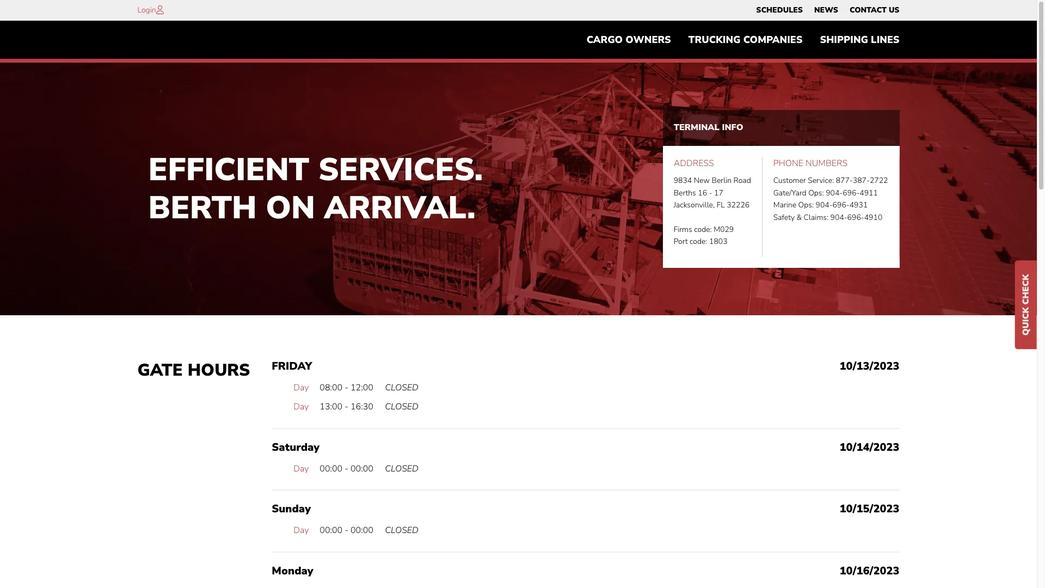 Task type: describe. For each thing, give the bounding box(es) containing it.
shipping
[[820, 33, 868, 46]]

news
[[815, 5, 838, 15]]

4910
[[864, 212, 883, 222]]

9834
[[674, 176, 692, 186]]

marine
[[774, 200, 797, 210]]

numbers
[[806, 157, 848, 169]]

2722
[[870, 176, 888, 186]]

00:00 - 00:00 for saturday
[[320, 463, 373, 475]]

firms code:  m029 port code:  1803
[[674, 224, 734, 247]]

387-
[[853, 176, 870, 186]]

efficient
[[148, 148, 309, 191]]

cargo owners link
[[578, 29, 680, 51]]

quick
[[1020, 307, 1032, 336]]

owners
[[626, 33, 671, 46]]

0 vertical spatial 904-
[[826, 188, 843, 198]]

service:
[[808, 176, 834, 186]]

9834 new berlin road berths 16 - 17 jacksonville, fl 32226
[[674, 176, 751, 210]]

closed for sunday
[[385, 525, 419, 537]]

16:30
[[351, 401, 373, 413]]

32226
[[727, 200, 750, 210]]

hours
[[188, 359, 250, 381]]

user image
[[156, 5, 164, 14]]

schedules link
[[756, 3, 803, 18]]

13:00
[[320, 401, 343, 413]]

menu bar containing schedules
[[751, 3, 905, 18]]

lines
[[871, 33, 900, 46]]

- inside 9834 new berlin road berths 16 - 17 jacksonville, fl 32226
[[709, 188, 712, 198]]

12:00
[[351, 381, 373, 393]]

day for saturday
[[294, 463, 309, 475]]

00:00 - 00:00 for sunday
[[320, 525, 373, 537]]

info
[[722, 122, 744, 134]]

1803
[[709, 236, 728, 247]]

monday
[[272, 564, 313, 578]]

2 vertical spatial 696-
[[848, 212, 864, 222]]

sunday
[[272, 502, 311, 516]]

13:00 - 16:30
[[320, 401, 373, 413]]

gate hours
[[137, 359, 250, 381]]

check
[[1020, 274, 1032, 305]]

10/16/2023
[[840, 564, 900, 578]]

efficient services. berth on arrival.
[[148, 148, 483, 229]]

phone numbers
[[774, 157, 848, 169]]

&
[[797, 212, 802, 222]]

1 vertical spatial ops:
[[799, 200, 814, 210]]

terminal info
[[674, 122, 744, 134]]

0 vertical spatial 696-
[[843, 188, 860, 198]]

contact us link
[[850, 3, 900, 18]]

10/14/2023
[[840, 440, 900, 455]]

- for friday
[[345, 381, 348, 393]]

address
[[674, 157, 714, 169]]

4911
[[860, 188, 878, 198]]

2 day from the top
[[294, 401, 309, 413]]

login link
[[137, 5, 156, 15]]

- for sunday
[[345, 525, 348, 537]]



Task type: vqa. For each thing, say whether or not it's contained in the screenshot.
696-
yes



Task type: locate. For each thing, give the bounding box(es) containing it.
day left 13:00
[[294, 401, 309, 413]]

quick check
[[1020, 274, 1032, 336]]

1 vertical spatial menu bar
[[578, 29, 908, 51]]

gate/yard
[[774, 188, 807, 198]]

companies
[[744, 33, 803, 46]]

schedules
[[756, 5, 803, 15]]

berths
[[674, 188, 696, 198]]

4 closed from the top
[[385, 525, 419, 537]]

trucking companies
[[689, 33, 803, 46]]

trucking companies link
[[680, 29, 812, 51]]

code: right port
[[690, 236, 708, 247]]

closed for friday
[[385, 381, 419, 393]]

closed
[[385, 381, 419, 393], [385, 401, 419, 413], [385, 463, 419, 475], [385, 525, 419, 537]]

firms
[[674, 224, 692, 235]]

4931
[[850, 200, 868, 210]]

ops:
[[809, 188, 824, 198], [799, 200, 814, 210]]

road
[[734, 176, 751, 186]]

cargo owners
[[587, 33, 671, 46]]

gate
[[137, 359, 183, 381]]

menu bar
[[751, 3, 905, 18], [578, 29, 908, 51]]

0 vertical spatial 00:00 - 00:00
[[320, 463, 373, 475]]

closed for saturday
[[385, 463, 419, 475]]

arrival.
[[324, 186, 476, 229]]

1 00:00 - 00:00 from the top
[[320, 463, 373, 475]]

day down friday
[[294, 381, 309, 393]]

904- right claims:
[[831, 212, 848, 222]]

day down sunday
[[294, 525, 309, 537]]

menu bar down schedules link
[[578, 29, 908, 51]]

friday
[[272, 359, 312, 373]]

1 vertical spatial code:
[[690, 236, 708, 247]]

jacksonville,
[[674, 200, 715, 210]]

code: up 1803
[[694, 224, 712, 235]]

menu bar containing cargo owners
[[578, 29, 908, 51]]

3 day from the top
[[294, 463, 309, 475]]

berth
[[148, 186, 257, 229]]

4 day from the top
[[294, 525, 309, 537]]

904-
[[826, 188, 843, 198], [816, 200, 833, 210], [831, 212, 848, 222]]

phone
[[774, 157, 804, 169]]

ops: up &
[[799, 200, 814, 210]]

-
[[709, 188, 712, 198], [345, 381, 348, 393], [345, 401, 348, 413], [345, 463, 348, 475], [345, 525, 348, 537]]

trucking
[[689, 33, 741, 46]]

contact us
[[850, 5, 900, 15]]

1 closed from the top
[[385, 381, 419, 393]]

quick check link
[[1015, 261, 1037, 349]]

10/13/2023
[[840, 359, 900, 373]]

0 vertical spatial code:
[[694, 224, 712, 235]]

day for sunday
[[294, 525, 309, 537]]

day down saturday
[[294, 463, 309, 475]]

customer service: 877-387-2722 gate/yard ops: 904-696-4911 marine ops: 904-696-4931 safety & claims: 904-696-4910
[[774, 176, 888, 222]]

claims:
[[804, 212, 829, 222]]

contact
[[850, 5, 887, 15]]

port
[[674, 236, 688, 247]]

ops: down service:
[[809, 188, 824, 198]]

00:00
[[320, 463, 343, 475], [351, 463, 373, 475], [320, 525, 343, 537], [351, 525, 373, 537]]

new
[[694, 176, 710, 186]]

696-
[[843, 188, 860, 198], [833, 200, 850, 210], [848, 212, 864, 222]]

terminal
[[674, 122, 720, 134]]

m029
[[714, 224, 734, 235]]

fl
[[717, 200, 725, 210]]

2 closed from the top
[[385, 401, 419, 413]]

1 vertical spatial 00:00 - 00:00
[[320, 525, 373, 537]]

safety
[[774, 212, 795, 222]]

customer
[[774, 176, 806, 186]]

day for friday
[[294, 381, 309, 393]]

08:00
[[320, 381, 343, 393]]

17
[[714, 188, 724, 198]]

services.
[[318, 148, 483, 191]]

08:00 - 12:00
[[320, 381, 373, 393]]

us
[[889, 5, 900, 15]]

berlin
[[712, 176, 732, 186]]

on
[[266, 186, 315, 229]]

cargo
[[587, 33, 623, 46]]

0 vertical spatial menu bar
[[751, 3, 905, 18]]

0 vertical spatial ops:
[[809, 188, 824, 198]]

2 vertical spatial 904-
[[831, 212, 848, 222]]

menu bar up "shipping" in the right of the page
[[751, 3, 905, 18]]

news link
[[815, 3, 838, 18]]

day
[[294, 381, 309, 393], [294, 401, 309, 413], [294, 463, 309, 475], [294, 525, 309, 537]]

1 vertical spatial 904-
[[816, 200, 833, 210]]

1 day from the top
[[294, 381, 309, 393]]

2 00:00 - 00:00 from the top
[[320, 525, 373, 537]]

904- up claims:
[[816, 200, 833, 210]]

shipping lines link
[[812, 29, 908, 51]]

16
[[698, 188, 707, 198]]

login
[[137, 5, 156, 15]]

- for saturday
[[345, 463, 348, 475]]

shipping lines
[[820, 33, 900, 46]]

10/15/2023
[[840, 502, 900, 516]]

00:00 - 00:00
[[320, 463, 373, 475], [320, 525, 373, 537]]

code:
[[694, 224, 712, 235], [690, 236, 708, 247]]

1 vertical spatial 696-
[[833, 200, 850, 210]]

877-
[[836, 176, 853, 186]]

3 closed from the top
[[385, 463, 419, 475]]

saturday
[[272, 440, 320, 455]]

904- down 877-
[[826, 188, 843, 198]]



